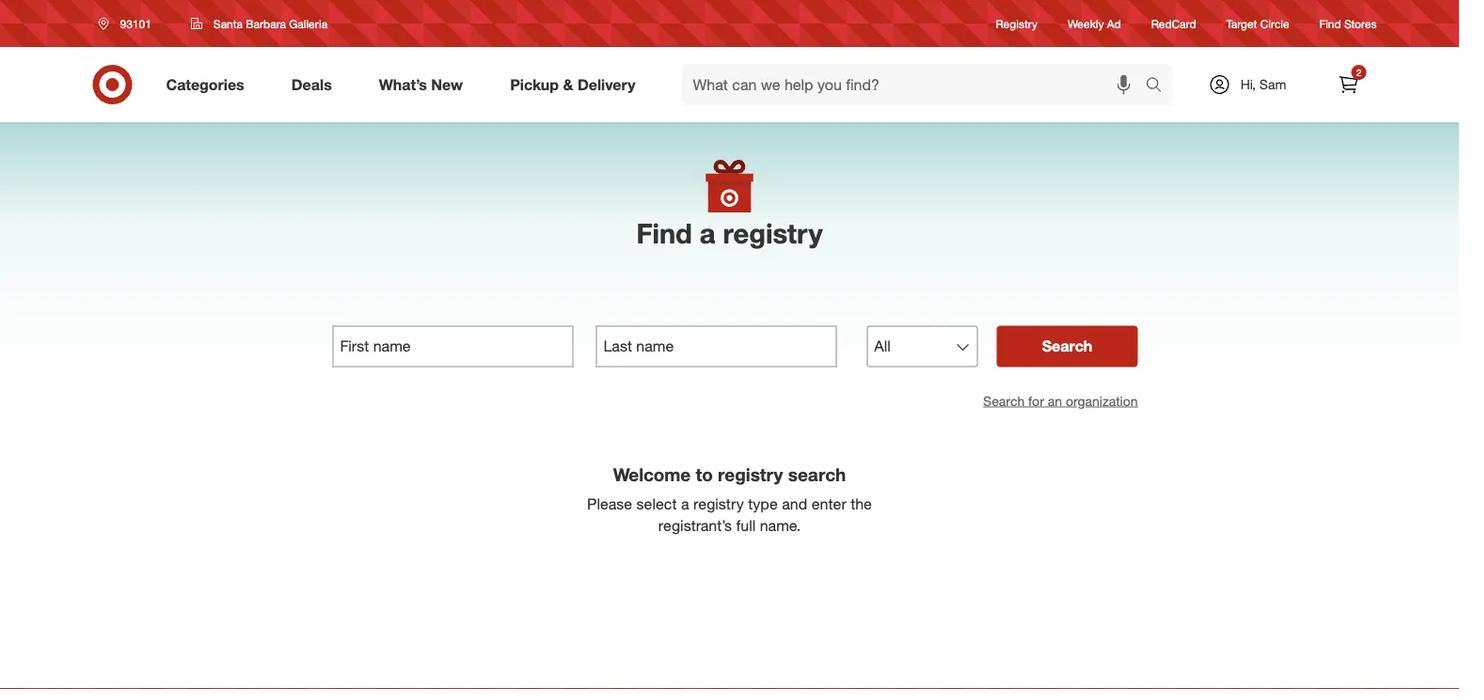 Task type: describe. For each thing, give the bounding box(es) containing it.
please select a registry type and enter the registrant's full name.
[[587, 495, 872, 535]]

an
[[1048, 393, 1063, 409]]

weekly
[[1068, 16, 1104, 31]]

a inside please select a registry type and enter the registrant's full name.
[[681, 495, 689, 514]]

hi, sam
[[1241, 76, 1287, 93]]

1 vertical spatial search
[[788, 464, 846, 486]]

select
[[637, 495, 677, 514]]

ad
[[1108, 16, 1122, 31]]

2
[[1357, 66, 1362, 78]]

full
[[736, 517, 756, 535]]

2 link
[[1328, 64, 1370, 105]]

find for find a registry
[[637, 216, 692, 250]]

circle
[[1261, 16, 1290, 31]]

hi,
[[1241, 76, 1256, 93]]

type
[[748, 495, 778, 514]]

sam
[[1260, 76, 1287, 93]]

search for search
[[1042, 337, 1093, 356]]

deals link
[[275, 64, 356, 105]]

registry for to
[[718, 464, 783, 486]]

santa
[[214, 16, 243, 31]]

santa barbara galleria button
[[179, 7, 340, 40]]

enter
[[812, 495, 847, 514]]

galleria
[[289, 16, 328, 31]]

search for an organization
[[984, 393, 1138, 409]]

please
[[587, 495, 633, 514]]

93101 button
[[86, 7, 171, 40]]

to
[[696, 464, 713, 486]]

93101
[[120, 16, 151, 31]]

for
[[1029, 393, 1044, 409]]

weekly ad link
[[1068, 15, 1122, 32]]

search button
[[1137, 64, 1183, 109]]

organization
[[1066, 393, 1138, 409]]

stores
[[1345, 16, 1377, 31]]

new
[[431, 75, 463, 94]]



Task type: locate. For each thing, give the bounding box(es) containing it.
1 vertical spatial find
[[637, 216, 692, 250]]

welcome to registry search
[[613, 464, 846, 486]]

categories link
[[150, 64, 268, 105]]

search
[[1137, 77, 1183, 96], [788, 464, 846, 486]]

0 horizontal spatial find
[[637, 216, 692, 250]]

find
[[1320, 16, 1342, 31], [637, 216, 692, 250]]

What can we help you find? suggestions appear below search field
[[682, 64, 1151, 105]]

0 vertical spatial a
[[700, 216, 716, 250]]

registry for a
[[723, 216, 823, 250]]

the
[[851, 495, 872, 514]]

what's new link
[[363, 64, 487, 105]]

1 vertical spatial search
[[984, 393, 1025, 409]]

1 horizontal spatial find
[[1320, 16, 1342, 31]]

registrant's
[[659, 517, 732, 535]]

0 vertical spatial registry
[[723, 216, 823, 250]]

barbara
[[246, 16, 286, 31]]

find for find stores
[[1320, 16, 1342, 31]]

0 horizontal spatial search
[[788, 464, 846, 486]]

weekly ad
[[1068, 16, 1122, 31]]

what's new
[[379, 75, 463, 94]]

categories
[[166, 75, 244, 94]]

0 horizontal spatial search
[[984, 393, 1025, 409]]

target circle
[[1227, 16, 1290, 31]]

0 vertical spatial search
[[1137, 77, 1183, 96]]

delivery
[[578, 75, 636, 94]]

1 horizontal spatial search
[[1042, 337, 1093, 356]]

redcard
[[1152, 16, 1197, 31]]

None text field
[[333, 326, 574, 367], [596, 326, 837, 367], [333, 326, 574, 367], [596, 326, 837, 367]]

registry inside please select a registry type and enter the registrant's full name.
[[694, 495, 744, 514]]

what's
[[379, 75, 427, 94]]

welcome
[[613, 464, 691, 486]]

deals
[[291, 75, 332, 94]]

1 vertical spatial a
[[681, 495, 689, 514]]

find stores
[[1320, 16, 1377, 31]]

pickup
[[510, 75, 559, 94]]

redcard link
[[1152, 15, 1197, 32]]

registry
[[996, 16, 1038, 31]]

1 horizontal spatial search
[[1137, 77, 1183, 96]]

name.
[[760, 517, 801, 535]]

0 vertical spatial search
[[1042, 337, 1093, 356]]

find stores link
[[1320, 15, 1377, 32]]

0 vertical spatial find
[[1320, 16, 1342, 31]]

search button
[[997, 326, 1138, 367]]

pickup & delivery link
[[494, 64, 659, 105]]

1 horizontal spatial a
[[700, 216, 716, 250]]

&
[[563, 75, 574, 94]]

santa barbara galleria
[[214, 16, 328, 31]]

and
[[782, 495, 808, 514]]

a
[[700, 216, 716, 250], [681, 495, 689, 514]]

pickup & delivery
[[510, 75, 636, 94]]

search up enter
[[788, 464, 846, 486]]

search for an organization link
[[984, 393, 1138, 409]]

registry link
[[996, 15, 1038, 32]]

find a registry
[[637, 216, 823, 250]]

registry
[[723, 216, 823, 250], [718, 464, 783, 486], [694, 495, 744, 514]]

search inside search button
[[1042, 337, 1093, 356]]

search up 'search for an organization'
[[1042, 337, 1093, 356]]

2 vertical spatial registry
[[694, 495, 744, 514]]

search
[[1042, 337, 1093, 356], [984, 393, 1025, 409]]

search left for
[[984, 393, 1025, 409]]

target circle link
[[1227, 15, 1290, 32]]

search down redcard link
[[1137, 77, 1183, 96]]

target
[[1227, 16, 1258, 31]]

0 horizontal spatial a
[[681, 495, 689, 514]]

search for search for an organization
[[984, 393, 1025, 409]]

1 vertical spatial registry
[[718, 464, 783, 486]]



Task type: vqa. For each thing, say whether or not it's contained in the screenshot.
registry associated with a
yes



